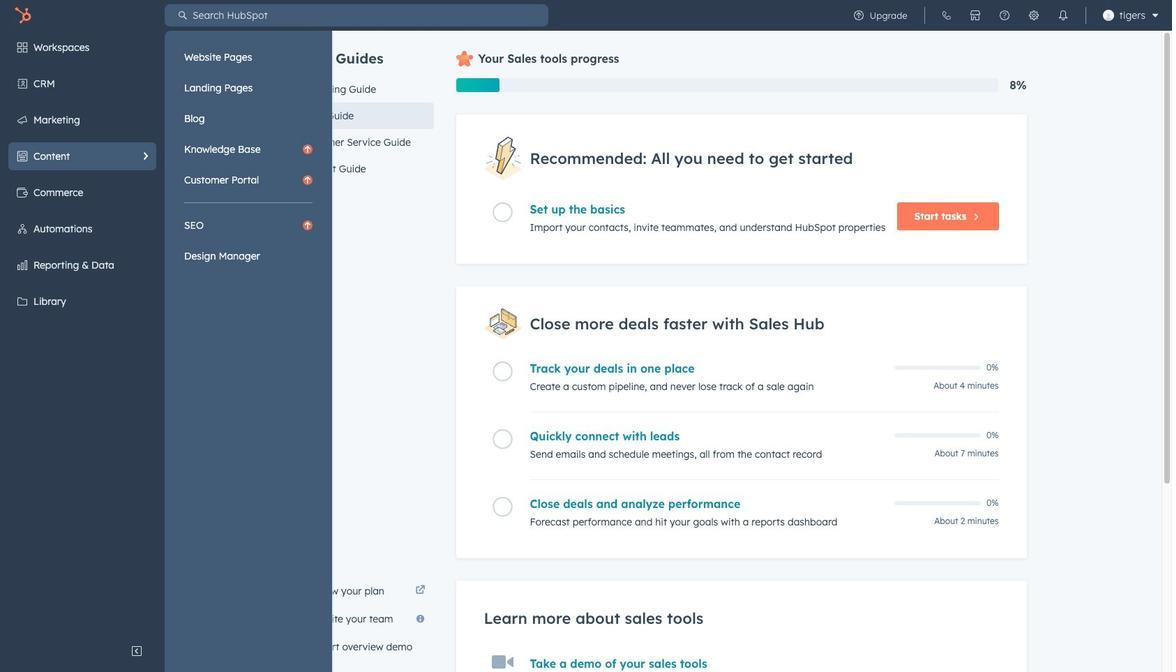 Task type: locate. For each thing, give the bounding box(es) containing it.
progress bar
[[456, 78, 499, 92]]

user guides element
[[291, 31, 434, 182]]

menu
[[844, 0, 1164, 31], [0, 31, 332, 672], [177, 43, 320, 270]]

marketplaces image
[[970, 10, 981, 21]]



Task type: describe. For each thing, give the bounding box(es) containing it.
help image
[[999, 10, 1010, 21]]

link opens in a new window image
[[416, 585, 425, 596]]

notifications image
[[1058, 10, 1069, 21]]

howard n/a image
[[1103, 10, 1114, 21]]

link opens in a new window image
[[416, 583, 425, 599]]

Search HubSpot search field
[[187, 4, 549, 27]]

settings image
[[1028, 10, 1039, 21]]



Task type: vqa. For each thing, say whether or not it's contained in the screenshot.
Press to sort. image corresponding to second Press to sort. Element
no



